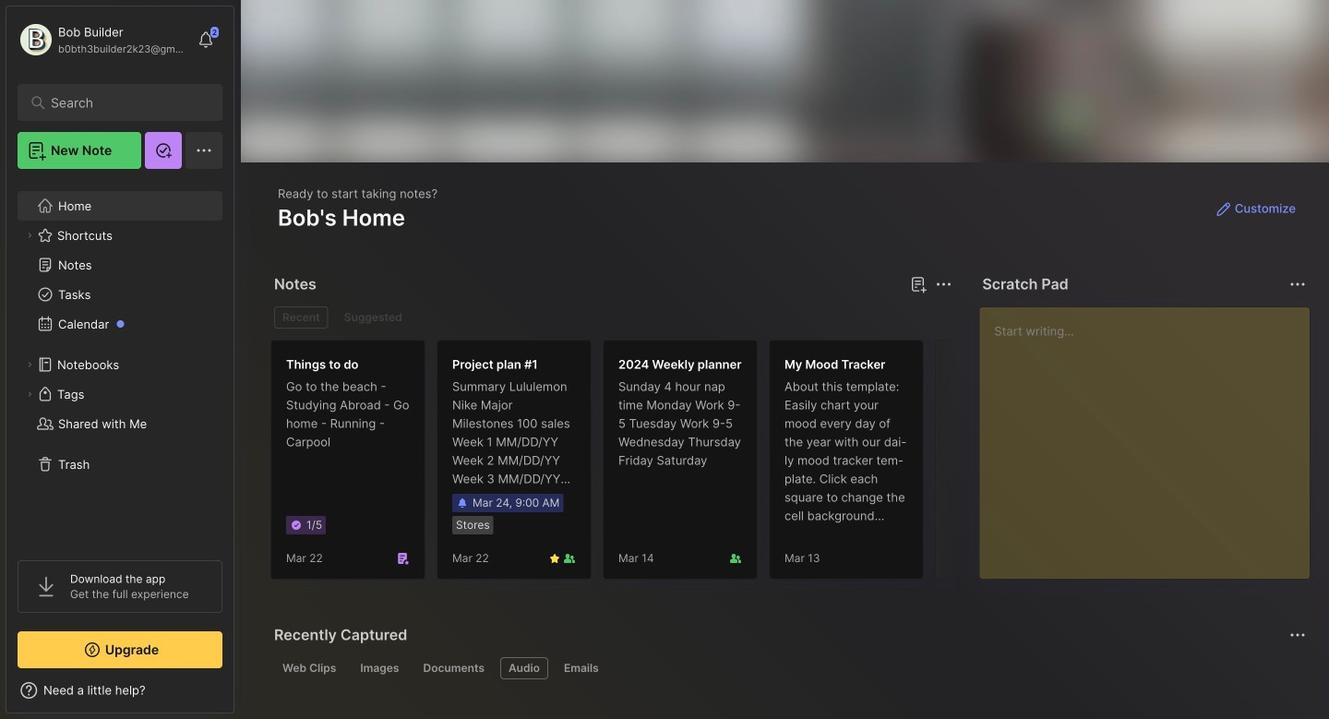 Task type: locate. For each thing, give the bounding box(es) containing it.
2 tab from the left
[[352, 657, 408, 679]]

1 tab list from the top
[[274, 306, 949, 329]]

row group
[[270, 340, 1101, 591]]

1 vertical spatial tab list
[[274, 657, 1303, 679]]

tab
[[274, 657, 345, 679], [352, 657, 408, 679], [415, 657, 493, 679], [500, 657, 548, 679], [556, 657, 607, 679]]

Start writing… text field
[[994, 307, 1309, 564]]

tree inside 'main' element
[[6, 180, 234, 544]]

expand tags image
[[24, 389, 35, 400]]

tab list
[[274, 306, 949, 329], [274, 657, 1303, 679]]

5 tab from the left
[[556, 657, 607, 679]]

tree
[[6, 180, 234, 544]]

Account field
[[18, 21, 188, 58]]

None search field
[[51, 91, 198, 114]]

0 vertical spatial tab list
[[274, 306, 949, 329]]

2 tab list from the top
[[274, 657, 1303, 679]]



Task type: describe. For each thing, give the bounding box(es) containing it.
3 tab from the left
[[415, 657, 493, 679]]

1 tab from the left
[[274, 657, 345, 679]]

Search text field
[[51, 94, 198, 112]]

none search field inside 'main' element
[[51, 91, 198, 114]]

main element
[[0, 0, 240, 719]]

4 tab from the left
[[500, 657, 548, 679]]

click to collapse image
[[233, 685, 247, 707]]

expand notebooks image
[[24, 359, 35, 370]]

WHAT'S NEW field
[[6, 676, 234, 705]]



Task type: vqa. For each thing, say whether or not it's contained in the screenshot.
2nd 14 from the bottom
no



